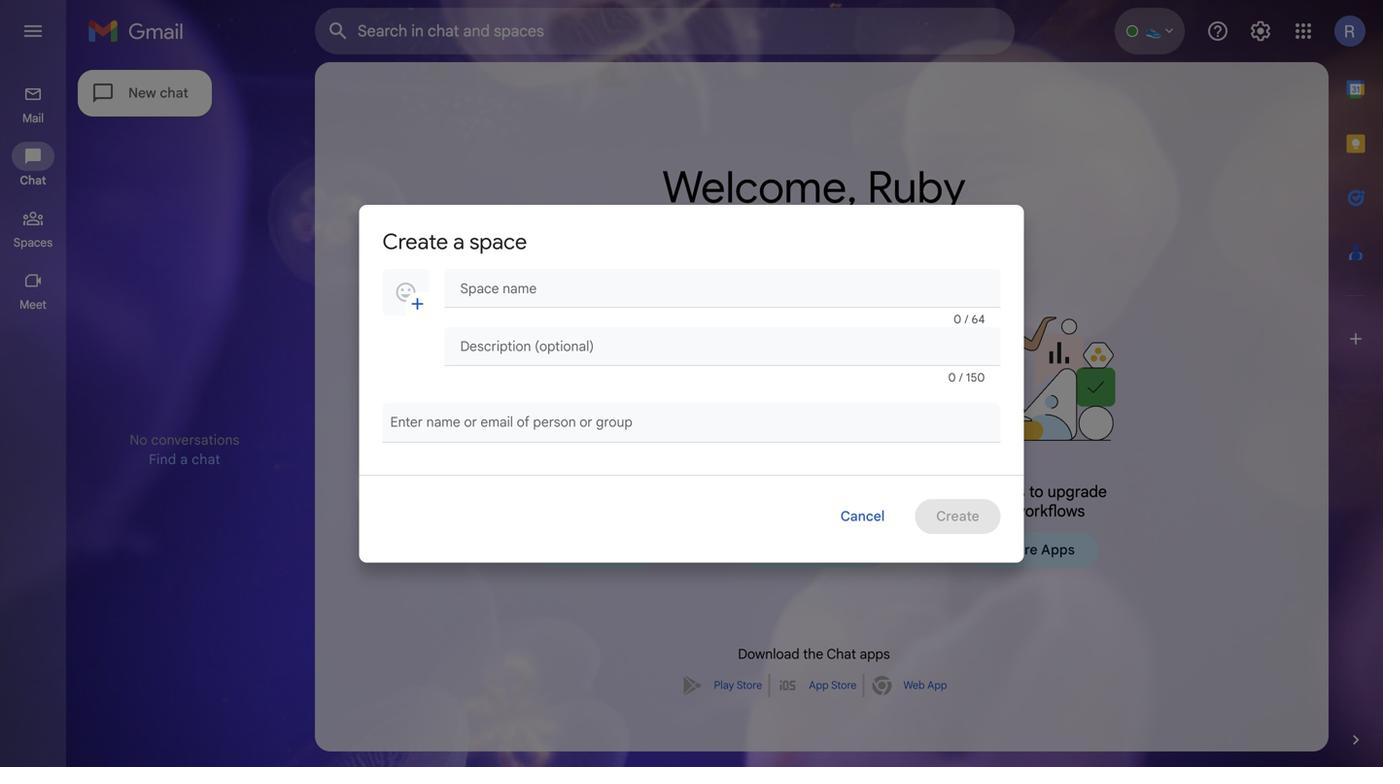 Task type: describe. For each thing, give the bounding box(es) containing it.
explore
[[989, 542, 1038, 559]]

meet heading
[[0, 297, 66, 313]]

tools
[[991, 482, 1025, 502]]

collaborate on
[[762, 463, 866, 482]]

mail heading
[[0, 111, 66, 126]]

to
[[1029, 482, 1044, 502]]

active image
[[1146, 23, 1162, 39]]

new chat
[[128, 85, 188, 102]]

ruby
[[867, 160, 966, 215]]

play store link
[[714, 675, 762, 698]]

download
[[738, 646, 800, 663]]

app store
[[809, 679, 857, 693]]

welcome,
[[662, 160, 857, 215]]

mail
[[22, 111, 44, 126]]

new
[[128, 85, 156, 102]]

spaces
[[14, 236, 53, 250]]

store for app store
[[831, 679, 857, 693]]

workflows
[[1014, 502, 1085, 521]]

chat
[[160, 85, 188, 102]]

meet
[[20, 298, 47, 313]]

play store
[[714, 679, 762, 693]]

chat inside heading
[[20, 174, 46, 188]]

collaborate
[[762, 463, 844, 482]]

welcome, ruby
[[662, 160, 966, 215]]

find
[[957, 482, 987, 502]]

explore apps button
[[965, 533, 1098, 568]]

web app link
[[904, 675, 947, 698]]

new chat button
[[78, 70, 212, 117]]

app store link
[[809, 675, 857, 698]]

chat heading
[[0, 173, 66, 189]]

main menu image
[[21, 19, 45, 43]]



Task type: locate. For each thing, give the bounding box(es) containing it.
1 horizontal spatial store
[[831, 679, 857, 693]]

app down download the chat apps
[[809, 679, 829, 693]]

find tools to upgrade your workflows
[[957, 482, 1107, 521]]

explore apps
[[989, 542, 1075, 559]]

app inside "link"
[[809, 679, 829, 693]]

store down download the chat apps
[[831, 679, 857, 693]]

apps
[[1041, 542, 1075, 559]]

0 horizontal spatial app
[[809, 679, 829, 693]]

chat right "the"
[[827, 646, 856, 663]]

store for play store
[[737, 679, 762, 693]]

app
[[809, 679, 829, 693], [927, 679, 947, 693]]

web
[[904, 679, 925, 693]]

Search in mail search field
[[315, 8, 1015, 54]]

1 horizontal spatial chat
[[827, 646, 856, 663]]

tab list
[[1329, 62, 1383, 698]]

play
[[714, 679, 734, 693]]

2 app from the left
[[927, 679, 947, 693]]

your
[[979, 502, 1010, 521]]

0 vertical spatial chat
[[20, 174, 46, 188]]

store right play
[[737, 679, 762, 693]]

navigation containing mail
[[0, 62, 68, 768]]

chat down mail heading
[[20, 174, 46, 188]]

search in chat and spaces image
[[321, 14, 356, 49]]

1 store from the left
[[737, 679, 762, 693]]

settings image
[[1249, 19, 1272, 43]]

chat element
[[66, 125, 315, 768]]

app right web
[[927, 679, 947, 693]]

1 horizontal spatial app
[[927, 679, 947, 693]]

navigation
[[0, 62, 68, 768]]

upgrade
[[1048, 482, 1107, 502]]

the
[[803, 646, 824, 663]]

download the chat apps
[[738, 646, 890, 663]]

2 store from the left
[[831, 679, 857, 693]]

spaces heading
[[0, 235, 66, 251]]

on
[[848, 463, 866, 482]]

store inside "link"
[[831, 679, 857, 693]]

web app
[[904, 679, 947, 693]]

1 vertical spatial chat
[[827, 646, 856, 663]]

1 app from the left
[[809, 679, 829, 693]]

apps
[[860, 646, 890, 663]]

0 horizontal spatial chat
[[20, 174, 46, 188]]

chat
[[20, 174, 46, 188], [827, 646, 856, 663]]

0 horizontal spatial store
[[737, 679, 762, 693]]

store
[[737, 679, 762, 693], [831, 679, 857, 693]]



Task type: vqa. For each thing, say whether or not it's contained in the screenshot.
App Store link
yes



